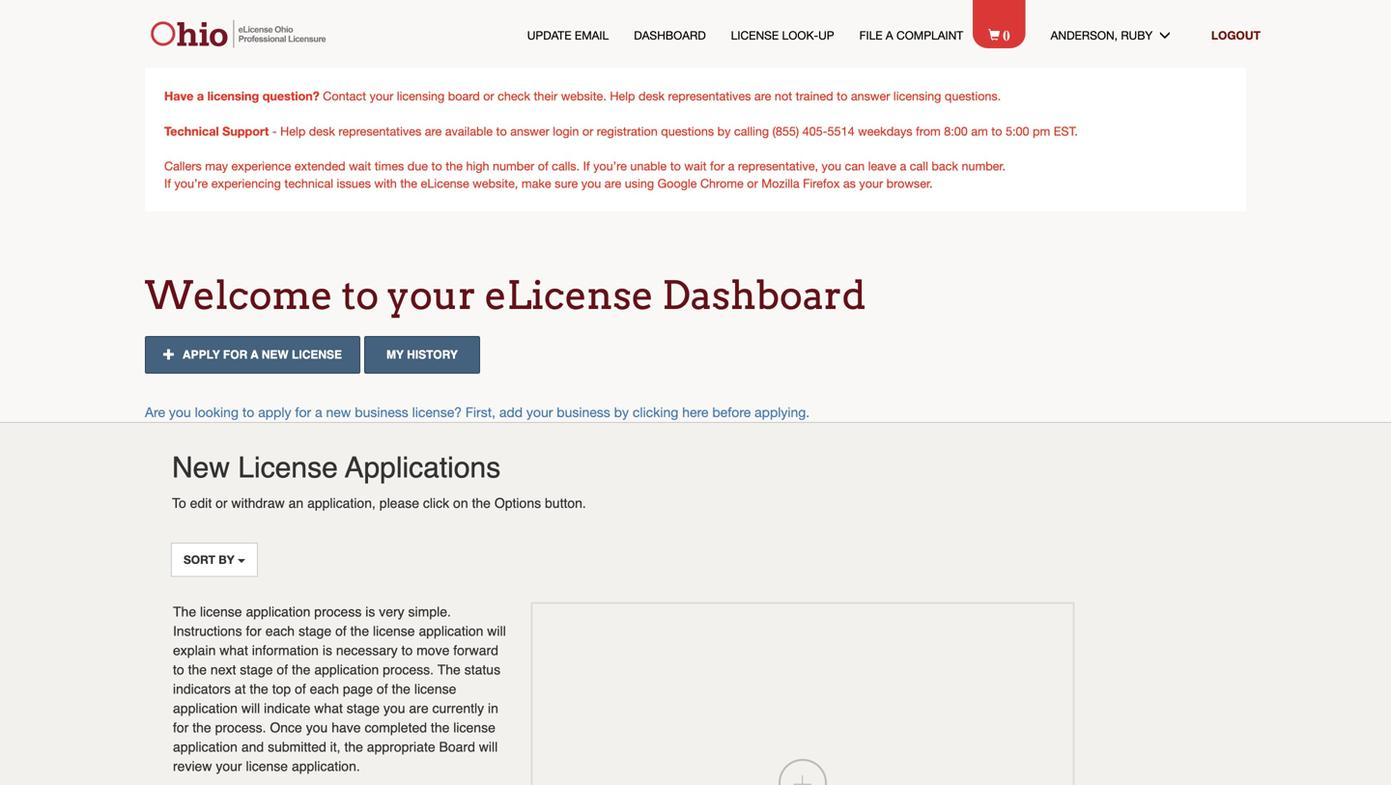 Task type: vqa. For each thing, say whether or not it's contained in the screenshot.
'log'
no



Task type: describe. For each thing, give the bounding box(es) containing it.
-
[[272, 124, 277, 138]]

(855)
[[773, 124, 800, 138]]

0 link
[[989, 25, 1026, 43]]

chrome
[[701, 176, 744, 190]]

0 vertical spatial what
[[220, 643, 248, 659]]

technical
[[285, 176, 333, 190]]

forward
[[454, 643, 499, 659]]

unable
[[631, 159, 667, 173]]

extended
[[295, 159, 346, 173]]

are you looking to apply for a new business license? first, add your business by clicking here before applying. link
[[145, 405, 810, 421]]

process
[[314, 604, 362, 620]]

button.
[[545, 496, 587, 511]]

a inside button
[[251, 348, 259, 362]]

license up currently
[[415, 682, 457, 697]]

you right are
[[169, 405, 191, 421]]

license down very
[[373, 624, 415, 639]]

instructions
[[173, 624, 242, 639]]

their
[[534, 89, 558, 103]]

the license application process is very simple. instructions for each stage of the license application will explain what information is necessary to move forward to the next stage of the application process. the status indicators at the top of each page of the license application will indicate what stage you are currently in for the process. once you have completed the license application and submitted it, the appropriate board will review your license application.
[[173, 604, 506, 775]]

the down explain
[[188, 662, 207, 678]]

1 horizontal spatial stage
[[299, 624, 332, 639]]

simple.
[[408, 604, 451, 620]]

at
[[235, 682, 246, 697]]

on
[[453, 496, 468, 511]]

weekdays
[[858, 124, 913, 138]]

the right at
[[250, 682, 269, 697]]

first,
[[466, 405, 496, 421]]

update email
[[528, 28, 609, 42]]

experience
[[232, 159, 291, 173]]

help inside have a licensing question? contact your licensing board or check their website. help desk representatives are not trained to answer licensing questions.
[[610, 89, 636, 103]]

1 wait from the left
[[349, 159, 371, 173]]

and
[[241, 740, 264, 755]]

necessary
[[336, 643, 398, 659]]

2 wait from the left
[[685, 159, 707, 173]]

license up instructions
[[200, 604, 242, 620]]

license look-up
[[731, 28, 835, 42]]

desk inside "technical support - help desk representatives are available to answer login or registration questions by calling (855) 405-5514 weekdays from 8:00 am to 5:00 pm est."
[[309, 124, 335, 138]]

of inside the callers may experience extended wait times due to the high number of calls. if you're unable to wait for a representative, you can leave a call back number. if you're experiencing technical issues with the elicense website, make sure you are using google chrome or mozilla firefox as your browser.
[[538, 159, 549, 173]]

ruby
[[1122, 28, 1153, 42]]

with
[[375, 176, 397, 190]]

website.
[[561, 89, 607, 103]]

welcome
[[145, 272, 333, 319]]

once
[[270, 720, 302, 736]]

available
[[445, 124, 493, 138]]

1 vertical spatial new
[[326, 405, 351, 421]]

by
[[219, 554, 235, 567]]

up
[[819, 28, 835, 42]]

the down information
[[292, 662, 311, 678]]

status
[[465, 662, 501, 678]]

calls.
[[552, 159, 580, 173]]

make
[[522, 176, 552, 190]]

website,
[[473, 176, 518, 190]]

0 horizontal spatial you're
[[174, 176, 208, 190]]

of right page
[[377, 682, 388, 697]]

license look-up link
[[731, 27, 835, 43]]

2 business from the left
[[557, 405, 611, 421]]

contact
[[323, 89, 366, 103]]

of down process
[[335, 624, 347, 639]]

the down due
[[400, 176, 418, 190]]

have
[[164, 88, 194, 103]]

or inside have a licensing question? contact your licensing board or check their website. help desk representatives are not trained to answer licensing questions.
[[483, 89, 495, 103]]

are inside the license application process is very simple. instructions for each stage of the license application will explain what information is necessary to move forward to the next stage of the application process. the status indicators at the top of each page of the license application will indicate what stage you are currently in for the process. once you have completed the license application and submitted it, the appropriate board will review your license application.
[[409, 701, 429, 717]]

the up 'completed'
[[392, 682, 411, 697]]

1 horizontal spatial licensing
[[397, 89, 445, 103]]

to
[[172, 496, 186, 511]]

for inside the callers may experience extended wait times due to the high number of calls. if you're unable to wait for a representative, you can leave a call back number. if you're experiencing technical issues with the elicense website, make sure you are using google chrome or mozilla firefox as your browser.
[[710, 159, 725, 173]]

very
[[379, 604, 405, 620]]

application.
[[292, 759, 360, 775]]

board
[[448, 89, 480, 103]]

welcome to your elicense dashboard
[[145, 272, 866, 319]]

0 vertical spatial if
[[583, 159, 590, 173]]

number.
[[962, 159, 1006, 173]]

application up review
[[173, 740, 238, 755]]

are inside the callers may experience extended wait times due to the high number of calls. if you're unable to wait for a representative, you can leave a call back number. if you're experiencing technical issues with the elicense website, make sure you are using google chrome or mozilla firefox as your browser.
[[605, 176, 622, 190]]

the down indicators
[[193, 720, 211, 736]]

405-
[[803, 124, 828, 138]]

you up 'completed'
[[384, 701, 405, 717]]

application,
[[307, 496, 376, 511]]

the right on
[[472, 496, 491, 511]]

can
[[845, 159, 865, 173]]

looking
[[195, 405, 239, 421]]

you right sure
[[582, 176, 601, 190]]

or right edit
[[216, 496, 228, 511]]

for inside button
[[223, 348, 248, 362]]

edit
[[190, 496, 212, 511]]

1 vertical spatial each
[[310, 682, 339, 697]]

leave
[[869, 159, 897, 173]]

applying.
[[755, 405, 810, 421]]

your inside the callers may experience extended wait times due to the high number of calls. if you're unable to wait for a representative, you can leave a call back number. if you're experiencing technical issues with the elicense website, make sure you are using google chrome or mozilla firefox as your browser.
[[860, 176, 884, 190]]

information
[[252, 643, 319, 659]]

you up firefox
[[822, 159, 842, 173]]

help inside "technical support - help desk representatives are available to answer login or registration questions by calling (855) 405-5514 weekdays from 8:00 am to 5:00 pm est."
[[280, 124, 306, 138]]

the right "it,"
[[345, 740, 363, 755]]

questions
[[661, 124, 714, 138]]

apply for a new license button
[[145, 336, 361, 374]]

0 vertical spatial each
[[266, 624, 295, 639]]

1 horizontal spatial the
[[438, 662, 461, 678]]

look-
[[783, 28, 819, 42]]

issues
[[337, 176, 371, 190]]

or inside "technical support - help desk representatives are available to answer login or registration questions by calling (855) 405-5514 weekdays from 8:00 am to 5:00 pm est."
[[583, 124, 594, 138]]

complaint
[[897, 28, 964, 42]]

desk inside have a licensing question? contact your licensing board or check their website. help desk representatives are not trained to answer licensing questions.
[[639, 89, 665, 103]]

withdraw
[[231, 496, 285, 511]]

file
[[860, 28, 883, 42]]

1 business from the left
[[355, 405, 409, 421]]

new
[[172, 452, 230, 485]]

here
[[683, 405, 709, 421]]

dashboard link
[[634, 27, 706, 43]]

question?
[[263, 88, 320, 103]]

times
[[375, 159, 404, 173]]

2 vertical spatial stage
[[347, 701, 380, 717]]

1 vertical spatial what
[[314, 701, 343, 717]]

sort by
[[184, 554, 238, 567]]

anderson, ruby
[[1051, 28, 1160, 42]]

indicators
[[173, 682, 231, 697]]

1 vertical spatial stage
[[240, 662, 273, 678]]

anderson,
[[1051, 28, 1118, 42]]

to inside have a licensing question? contact your licensing board or check their website. help desk representatives are not trained to answer licensing questions.
[[837, 89, 848, 103]]

anderson, ruby link
[[1051, 27, 1187, 43]]

1 horizontal spatial elicense
[[485, 272, 654, 319]]

representative,
[[738, 159, 819, 173]]

1 vertical spatial will
[[241, 701, 260, 717]]

1 horizontal spatial you're
[[594, 159, 627, 173]]

calling
[[735, 124, 769, 138]]

it,
[[330, 740, 341, 755]]

an
[[289, 496, 304, 511]]

you up submitted
[[306, 720, 328, 736]]

clicking
[[633, 405, 679, 421]]



Task type: locate. For each thing, give the bounding box(es) containing it.
license
[[731, 28, 779, 42], [292, 348, 342, 362], [238, 452, 338, 485]]

1 vertical spatial license
[[292, 348, 342, 362]]

please
[[380, 496, 420, 511]]

application
[[246, 604, 311, 620], [419, 624, 484, 639], [314, 662, 379, 678], [173, 701, 238, 717], [173, 740, 238, 755]]

representatives inside "technical support - help desk representatives are available to answer login or registration questions by calling (855) 405-5514 weekdays from 8:00 am to 5:00 pm est."
[[339, 124, 422, 138]]

0 vertical spatial help
[[610, 89, 636, 103]]

call
[[910, 159, 929, 173]]

0 horizontal spatial by
[[614, 405, 629, 421]]

0 vertical spatial stage
[[299, 624, 332, 639]]

1 vertical spatial help
[[280, 124, 306, 138]]

license
[[200, 604, 242, 620], [373, 624, 415, 639], [415, 682, 457, 697], [454, 720, 496, 736], [246, 759, 288, 775]]

are you looking to apply for a new business license? first, add your business by clicking here before applying.
[[145, 405, 810, 421]]

0 vertical spatial elicense
[[421, 176, 470, 190]]

0 horizontal spatial wait
[[349, 159, 371, 173]]

application down indicators
[[173, 701, 238, 717]]

0 horizontal spatial if
[[164, 176, 171, 190]]

the
[[446, 159, 463, 173], [400, 176, 418, 190], [472, 496, 491, 511], [351, 624, 369, 639], [188, 662, 207, 678], [292, 662, 311, 678], [250, 682, 269, 697], [392, 682, 411, 697], [193, 720, 211, 736], [431, 720, 450, 736], [345, 740, 363, 755]]

by left clicking
[[614, 405, 629, 421]]

browser.
[[887, 176, 933, 190]]

add
[[500, 405, 523, 421]]

are left the not
[[755, 89, 772, 103]]

update
[[528, 28, 572, 42]]

representatives up times at the left top of page
[[339, 124, 422, 138]]

1 vertical spatial by
[[614, 405, 629, 421]]

your inside have a licensing question? contact your licensing board or check their website. help desk representatives are not trained to answer licensing questions.
[[370, 89, 394, 103]]

answer
[[851, 89, 891, 103], [511, 124, 550, 138]]

desk
[[639, 89, 665, 103], [309, 124, 335, 138]]

new inside button
[[262, 348, 289, 362]]

if down callers on the left of the page
[[164, 176, 171, 190]]

1 horizontal spatial new
[[326, 405, 351, 421]]

answer inside "technical support - help desk representatives are available to answer login or registration questions by calling (855) 405-5514 weekdays from 8:00 am to 5:00 pm est."
[[511, 124, 550, 138]]

move
[[417, 643, 450, 659]]

1 horizontal spatial by
[[718, 124, 731, 138]]

1 vertical spatial representatives
[[339, 124, 422, 138]]

by for business
[[614, 405, 629, 421]]

will
[[487, 624, 506, 639], [241, 701, 260, 717], [479, 740, 498, 755]]

0 vertical spatial license
[[731, 28, 779, 42]]

sort by button
[[171, 543, 258, 577]]

stage up at
[[240, 662, 273, 678]]

board
[[439, 740, 475, 755]]

1 vertical spatial you're
[[174, 176, 208, 190]]

0 horizontal spatial the
[[173, 604, 196, 620]]

update email link
[[528, 27, 609, 43]]

what up have
[[314, 701, 343, 717]]

1 horizontal spatial help
[[610, 89, 636, 103]]

your inside the license application process is very simple. instructions for each stage of the license application will explain what information is necessary to move forward to the next stage of the application process. the status indicators at the top of each page of the license application will indicate what stage you are currently in for the process. once you have completed the license application and submitted it, the appropriate board will review your license application.
[[216, 759, 242, 775]]

1 vertical spatial the
[[438, 662, 461, 678]]

appropriate
[[367, 740, 436, 755]]

have a licensing question? contact your licensing board or check their website. help desk representatives are not trained to answer licensing questions.
[[164, 88, 1002, 103]]

1 horizontal spatial answer
[[851, 89, 891, 103]]

stage down page
[[347, 701, 380, 717]]

representatives
[[668, 89, 751, 103], [339, 124, 422, 138]]

elicense inside the callers may experience extended wait times due to the high number of calls. if you're unable to wait for a representative, you can leave a call back number. if you're experiencing technical issues with the elicense website, make sure you are using google chrome or mozilla firefox as your browser.
[[421, 176, 470, 190]]

answer inside have a licensing question? contact your licensing board or check their website. help desk representatives are not trained to answer licensing questions.
[[851, 89, 891, 103]]

licensing up support
[[207, 88, 259, 103]]

of up top
[[277, 662, 288, 678]]

of up make
[[538, 159, 549, 173]]

your
[[370, 89, 394, 103], [860, 176, 884, 190], [388, 272, 477, 319], [527, 405, 553, 421], [216, 759, 242, 775]]

licensing
[[207, 88, 259, 103], [397, 89, 445, 103], [894, 89, 942, 103]]

back
[[932, 159, 959, 173]]

are up 'completed'
[[409, 701, 429, 717]]

due
[[408, 159, 428, 173]]

2 vertical spatial will
[[479, 740, 498, 755]]

0 horizontal spatial stage
[[240, 662, 273, 678]]

0 vertical spatial is
[[366, 604, 375, 620]]

0 vertical spatial the
[[173, 604, 196, 620]]

desk up extended
[[309, 124, 335, 138]]

8:00
[[945, 124, 968, 138]]

may
[[205, 159, 228, 173]]

plus image
[[163, 348, 180, 360]]

answer left login on the left top of the page
[[511, 124, 550, 138]]

as
[[844, 176, 856, 190]]

will down at
[[241, 701, 260, 717]]

or left the mozilla
[[747, 176, 758, 190]]

0 horizontal spatial elicense
[[421, 176, 470, 190]]

the down move
[[438, 662, 461, 678]]

by left calling
[[718, 124, 731, 138]]

0 horizontal spatial business
[[355, 405, 409, 421]]

wait up google
[[685, 159, 707, 173]]

1 horizontal spatial process.
[[383, 662, 434, 678]]

each up information
[[266, 624, 295, 639]]

indicate
[[264, 701, 311, 717]]

are inside "technical support - help desk representatives are available to answer login or registration questions by calling (855) 405-5514 weekdays from 8:00 am to 5:00 pm est."
[[425, 124, 442, 138]]

1 horizontal spatial what
[[314, 701, 343, 717]]

each left page
[[310, 682, 339, 697]]

the left the high
[[446, 159, 463, 173]]

the up 'necessary'
[[351, 624, 369, 639]]

0 horizontal spatial answer
[[511, 124, 550, 138]]

have
[[332, 720, 361, 736]]

process.
[[383, 662, 434, 678], [215, 720, 266, 736]]

login
[[553, 124, 579, 138]]

0 vertical spatial you're
[[594, 159, 627, 173]]

or right 'board'
[[483, 89, 495, 103]]

to edit or withdraw an application, please click on the options button.
[[172, 496, 587, 511]]

process. down move
[[383, 662, 434, 678]]

1 vertical spatial elicense
[[485, 272, 654, 319]]

elicense
[[421, 176, 470, 190], [485, 272, 654, 319]]

0 horizontal spatial what
[[220, 643, 248, 659]]

page
[[343, 682, 373, 697]]

application up information
[[246, 604, 311, 620]]

next
[[211, 662, 236, 678]]

applications
[[345, 452, 501, 485]]

2 vertical spatial license
[[238, 452, 338, 485]]

or right login on the left top of the page
[[583, 124, 594, 138]]

wait up issues
[[349, 159, 371, 173]]

help right -
[[280, 124, 306, 138]]

will up the forward
[[487, 624, 506, 639]]

licensing up from
[[894, 89, 942, 103]]

or inside the callers may experience extended wait times due to the high number of calls. if you're unable to wait for a representative, you can leave a call back number. if you're experiencing technical issues with the elicense website, make sure you are using google chrome or mozilla firefox as your browser.
[[747, 176, 758, 190]]

top
[[272, 682, 291, 697]]

of
[[538, 159, 549, 173], [335, 624, 347, 639], [277, 662, 288, 678], [295, 682, 306, 697], [377, 682, 388, 697]]

explain
[[173, 643, 216, 659]]

representatives up questions
[[668, 89, 751, 103]]

0 horizontal spatial representatives
[[339, 124, 422, 138]]

menu down image
[[1160, 29, 1187, 40]]

1 vertical spatial process.
[[215, 720, 266, 736]]

of right top
[[295, 682, 306, 697]]

by inside "technical support - help desk representatives are available to answer login or registration questions by calling (855) 405-5514 weekdays from 8:00 am to 5:00 pm est."
[[718, 124, 731, 138]]

is left very
[[366, 604, 375, 620]]

file a complaint
[[860, 28, 964, 42]]

sure
[[555, 176, 578, 190]]

new up new license applications on the bottom of the page
[[326, 405, 351, 421]]

representatives inside have a licensing question? contact your licensing board or check their website. help desk representatives are not trained to answer licensing questions.
[[668, 89, 751, 103]]

email
[[575, 28, 609, 42]]

new up apply
[[262, 348, 289, 362]]

licensing left 'board'
[[397, 89, 445, 103]]

1 horizontal spatial wait
[[685, 159, 707, 173]]

0 vertical spatial answer
[[851, 89, 891, 103]]

1 horizontal spatial representatives
[[668, 89, 751, 103]]

0 horizontal spatial process.
[[215, 720, 266, 736]]

0 horizontal spatial help
[[280, 124, 306, 138]]

0 vertical spatial by
[[718, 124, 731, 138]]

business
[[355, 405, 409, 421], [557, 405, 611, 421]]

each
[[266, 624, 295, 639], [310, 682, 339, 697]]

currently
[[433, 701, 484, 717]]

registration
[[597, 124, 658, 138]]

are left 'using'
[[605, 176, 622, 190]]

options
[[495, 496, 541, 511]]

will right board
[[479, 740, 498, 755]]

you're up 'using'
[[594, 159, 627, 173]]

desk up registration
[[639, 89, 665, 103]]

application up move
[[419, 624, 484, 639]]

business left clicking
[[557, 405, 611, 421]]

0 horizontal spatial new
[[262, 348, 289, 362]]

0 horizontal spatial licensing
[[207, 88, 259, 103]]

2 horizontal spatial licensing
[[894, 89, 942, 103]]

0 vertical spatial new
[[262, 348, 289, 362]]

from
[[916, 124, 941, 138]]

callers may experience extended wait times due to the high number of calls. if you're unable to wait for a representative, you can leave a call back number. if you're experiencing technical issues with the elicense website, make sure you are using google chrome or mozilla firefox as your browser.
[[164, 159, 1006, 190]]

answer up weekdays at top right
[[851, 89, 891, 103]]

5514
[[828, 124, 855, 138]]

help up "technical support - help desk representatives are available to answer login or registration questions by calling (855) 405-5514 weekdays from 8:00 am to 5:00 pm est." at top
[[610, 89, 636, 103]]

the up instructions
[[173, 604, 196, 620]]

apply
[[258, 405, 291, 421]]

1 horizontal spatial desk
[[639, 89, 665, 103]]

stage down process
[[299, 624, 332, 639]]

license down and
[[246, 759, 288, 775]]

0 vertical spatial will
[[487, 624, 506, 639]]

logout
[[1212, 28, 1261, 42]]

0 vertical spatial representatives
[[668, 89, 751, 103]]

elicense ohio professional licensure image
[[144, 19, 337, 48]]

1 horizontal spatial each
[[310, 682, 339, 697]]

what
[[220, 643, 248, 659], [314, 701, 343, 717]]

technical
[[164, 124, 219, 138]]

completed
[[365, 720, 427, 736]]

1 vertical spatial is
[[323, 643, 332, 659]]

what up next
[[220, 643, 248, 659]]

wait
[[349, 159, 371, 173], [685, 159, 707, 173]]

if right calls.
[[583, 159, 590, 173]]

the
[[173, 604, 196, 620], [438, 662, 461, 678]]

0
[[1003, 25, 1011, 42]]

dashboard
[[634, 28, 706, 42], [663, 272, 866, 319]]

are inside have a licensing question? contact your licensing board or check their website. help desk representatives are not trained to answer licensing questions.
[[755, 89, 772, 103]]

before
[[713, 405, 751, 421]]

0 vertical spatial process.
[[383, 662, 434, 678]]

1 horizontal spatial is
[[366, 604, 375, 620]]

the up board
[[431, 720, 450, 736]]

license inside button
[[292, 348, 342, 362]]

0 horizontal spatial desk
[[309, 124, 335, 138]]

application up page
[[314, 662, 379, 678]]

0 vertical spatial desk
[[639, 89, 665, 103]]

trained
[[796, 89, 834, 103]]

0 vertical spatial dashboard
[[634, 28, 706, 42]]

technical support - help desk representatives are available to answer login or registration questions by calling (855) 405-5514 weekdays from 8:00 am to 5:00 pm est.
[[164, 124, 1079, 138]]

by for questions
[[718, 124, 731, 138]]

are left the available
[[425, 124, 442, 138]]

0 horizontal spatial is
[[323, 643, 332, 659]]

est.
[[1054, 124, 1079, 138]]

1 vertical spatial dashboard
[[663, 272, 866, 319]]

you're
[[594, 159, 627, 173], [174, 176, 208, 190]]

business left license? on the left of page
[[355, 405, 409, 421]]

a
[[886, 28, 894, 42], [197, 88, 204, 103], [728, 159, 735, 173], [900, 159, 907, 173], [251, 348, 259, 362], [315, 405, 322, 421]]

1 horizontal spatial business
[[557, 405, 611, 421]]

0 horizontal spatial each
[[266, 624, 295, 639]]

1 vertical spatial desk
[[309, 124, 335, 138]]

support
[[222, 124, 269, 138]]

you're down callers on the left of the page
[[174, 176, 208, 190]]

1 vertical spatial if
[[164, 176, 171, 190]]

1 horizontal spatial if
[[583, 159, 590, 173]]

process. up and
[[215, 720, 266, 736]]

2 horizontal spatial stage
[[347, 701, 380, 717]]

pm
[[1033, 124, 1051, 138]]

firefox
[[803, 176, 840, 190]]

1 vertical spatial answer
[[511, 124, 550, 138]]

click
[[423, 496, 450, 511]]

None button
[[364, 336, 480, 374]]

mozilla
[[762, 176, 800, 190]]

is left 'necessary'
[[323, 643, 332, 659]]

license down currently
[[454, 720, 496, 736]]



